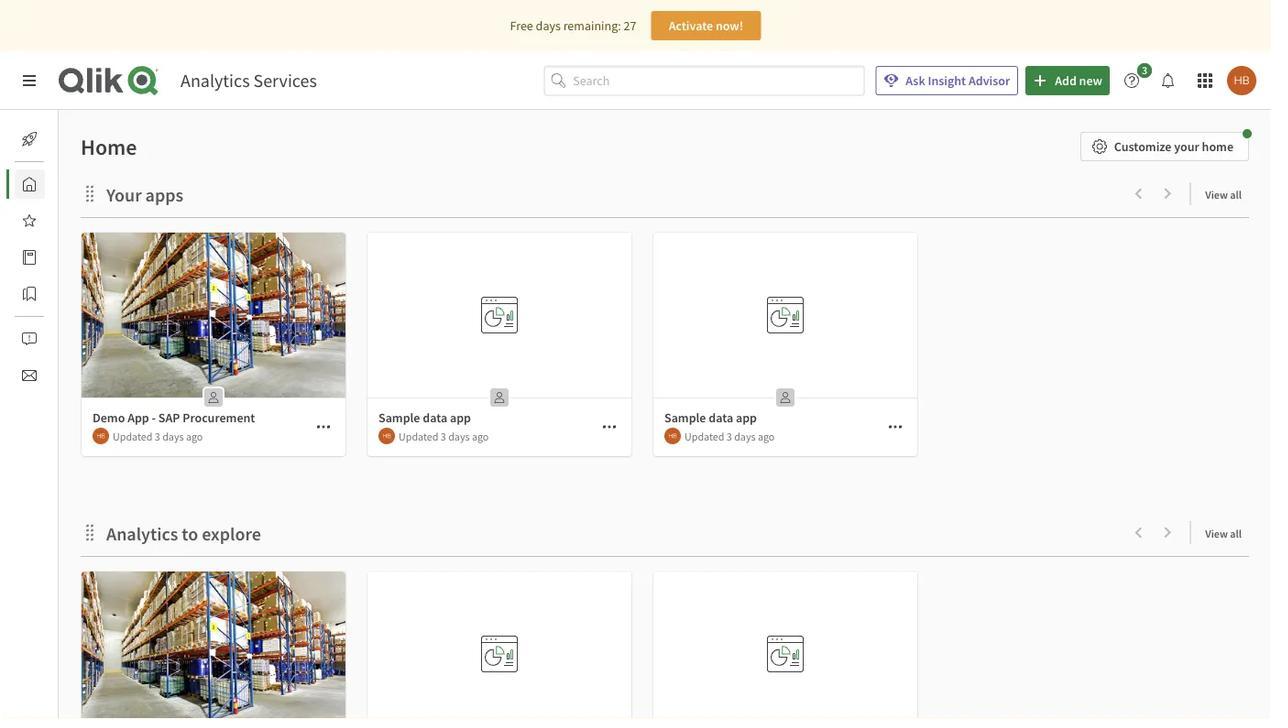 Task type: locate. For each thing, give the bounding box(es) containing it.
all
[[1231, 187, 1242, 202], [1231, 527, 1242, 541]]

2 more actions image from the left
[[888, 420, 903, 435]]

ask
[[906, 72, 926, 89]]

1 view from the top
[[1206, 187, 1228, 202]]

sample data app
[[379, 410, 471, 426], [665, 410, 757, 426]]

1 vertical spatial view all
[[1206, 527, 1242, 541]]

move collection image
[[81, 185, 99, 203], [81, 524, 99, 542]]

2 horizontal spatial ago
[[758, 429, 775, 444]]

qlik sense app image
[[82, 233, 346, 398], [82, 572, 346, 720]]

personal element for more actions image
[[199, 383, 228, 413]]

app
[[128, 410, 149, 426]]

2 app from the left
[[736, 410, 757, 426]]

2 personal element from the left
[[485, 383, 514, 413]]

2 updated from the left
[[399, 429, 439, 444]]

alerts
[[59, 331, 89, 347]]

navigation pane element
[[0, 117, 100, 398]]

0 horizontal spatial ago
[[186, 429, 203, 444]]

getting started image
[[22, 132, 37, 147]]

1 horizontal spatial analytics
[[181, 69, 250, 92]]

0 vertical spatial view all
[[1206, 187, 1242, 202]]

updated
[[113, 429, 153, 444], [399, 429, 439, 444], [685, 429, 725, 444]]

1 howard brown element from the left
[[93, 428, 109, 445]]

0 vertical spatial qlik sense app image
[[82, 233, 346, 398]]

ask insight advisor
[[906, 72, 1011, 89]]

1 horizontal spatial sample
[[665, 410, 706, 426]]

1 horizontal spatial howard brown element
[[379, 428, 395, 445]]

1 vertical spatial view all link
[[1206, 522, 1250, 545]]

2 sample data app from the left
[[665, 410, 757, 426]]

your apps
[[106, 184, 183, 207]]

free days remaining: 27
[[510, 17, 637, 34]]

view
[[1206, 187, 1228, 202], [1206, 527, 1228, 541]]

data for first more actions icon's howard brown element
[[423, 410, 448, 426]]

1 horizontal spatial app
[[736, 410, 757, 426]]

home left your
[[59, 176, 91, 193]]

insight
[[928, 72, 966, 89]]

1 horizontal spatial sample data app
[[665, 410, 757, 426]]

0 horizontal spatial howard brown element
[[93, 428, 109, 445]]

1 horizontal spatial ago
[[472, 429, 489, 444]]

analytics to explore
[[106, 523, 261, 546]]

collections image
[[22, 287, 37, 302]]

days for personal element related to 1st more actions icon from right
[[735, 429, 756, 444]]

2 view from the top
[[1206, 527, 1228, 541]]

remaining:
[[564, 17, 621, 34]]

home link
[[15, 170, 91, 199]]

howard brown image
[[1228, 66, 1257, 95], [93, 428, 109, 445], [665, 428, 681, 445]]

howard brown element for 1st more actions icon from right
[[665, 428, 681, 445]]

2 howard brown element from the left
[[379, 428, 395, 445]]

explore
[[202, 523, 261, 546]]

0 horizontal spatial more actions image
[[602, 420, 617, 435]]

2 sample from the left
[[665, 410, 706, 426]]

data for 1st more actions icon from right howard brown element
[[709, 410, 734, 426]]

0 vertical spatial all
[[1231, 187, 1242, 202]]

app for first more actions icon's personal element
[[450, 410, 471, 426]]

1 view all link from the top
[[1206, 182, 1250, 205]]

0 horizontal spatial analytics
[[106, 523, 178, 546]]

1 horizontal spatial updated
[[399, 429, 439, 444]]

home inside main content
[[81, 133, 137, 160]]

personal element
[[199, 383, 228, 413], [485, 383, 514, 413], [771, 383, 800, 413]]

home up your
[[81, 133, 137, 160]]

analytics left services
[[181, 69, 250, 92]]

3 updated 3 days ago from the left
[[685, 429, 775, 444]]

howard brown element
[[93, 428, 109, 445], [379, 428, 395, 445], [665, 428, 681, 445]]

1 updated from the left
[[113, 429, 153, 444]]

howard brown image for demo app - sap procurement
[[93, 428, 109, 445]]

-
[[152, 410, 156, 426]]

0 horizontal spatial personal element
[[199, 383, 228, 413]]

analytics for analytics services
[[181, 69, 250, 92]]

2 updated 3 days ago from the left
[[399, 429, 489, 444]]

0 horizontal spatial sample
[[379, 410, 420, 426]]

2 horizontal spatial personal element
[[771, 383, 800, 413]]

your
[[106, 184, 142, 207]]

1 horizontal spatial more actions image
[[888, 420, 903, 435]]

view all link for your apps
[[1206, 182, 1250, 205]]

analytics for analytics to explore
[[106, 523, 178, 546]]

analytics services element
[[181, 69, 317, 92]]

alerts link
[[15, 325, 89, 354]]

0 horizontal spatial updated 3 days ago
[[113, 429, 203, 444]]

app
[[450, 410, 471, 426], [736, 410, 757, 426]]

home
[[1203, 138, 1234, 155]]

1 sample data app from the left
[[379, 410, 471, 426]]

sample
[[379, 410, 420, 426], [665, 410, 706, 426]]

sample for sample data app howard brown image
[[665, 410, 706, 426]]

home
[[81, 133, 137, 160], [59, 176, 91, 193]]

2 all from the top
[[1231, 527, 1242, 541]]

0 vertical spatial home
[[81, 133, 137, 160]]

1 vertical spatial all
[[1231, 527, 1242, 541]]

1 horizontal spatial data
[[709, 410, 734, 426]]

1 vertical spatial qlik sense app image
[[82, 572, 346, 720]]

1 vertical spatial move collection image
[[81, 524, 99, 542]]

1 personal element from the left
[[199, 383, 228, 413]]

searchbar element
[[544, 66, 865, 96]]

0 vertical spatial move collection image
[[81, 185, 99, 203]]

2 view all from the top
[[1206, 527, 1242, 541]]

services
[[254, 69, 317, 92]]

catalog
[[59, 249, 100, 266]]

ago
[[186, 429, 203, 444], [472, 429, 489, 444], [758, 429, 775, 444]]

0 horizontal spatial updated
[[113, 429, 153, 444]]

procurement
[[183, 410, 255, 426]]

apps
[[145, 184, 183, 207]]

days for personal element for more actions image
[[162, 429, 184, 444]]

0 vertical spatial analytics
[[181, 69, 250, 92]]

add
[[1055, 72, 1077, 89]]

more actions image
[[316, 420, 331, 435]]

2 ago from the left
[[472, 429, 489, 444]]

27
[[624, 17, 637, 34]]

1 updated 3 days ago from the left
[[113, 429, 203, 444]]

1 view all from the top
[[1206, 187, 1242, 202]]

2 view all link from the top
[[1206, 522, 1250, 545]]

analytics to explore link
[[106, 523, 268, 546]]

1 data from the left
[[423, 410, 448, 426]]

1 vertical spatial home
[[59, 176, 91, 193]]

2 qlik sense app image from the top
[[82, 572, 346, 720]]

days
[[536, 17, 561, 34], [162, 429, 184, 444], [449, 429, 470, 444], [735, 429, 756, 444]]

2 data from the left
[[709, 410, 734, 426]]

3 howard brown element from the left
[[665, 428, 681, 445]]

0 horizontal spatial app
[[450, 410, 471, 426]]

0 vertical spatial view
[[1206, 187, 1228, 202]]

view all
[[1206, 187, 1242, 202], [1206, 527, 1242, 541]]

3
[[1142, 63, 1148, 77], [155, 429, 160, 444], [441, 429, 446, 444], [727, 429, 732, 444]]

1 horizontal spatial personal element
[[485, 383, 514, 413]]

1 app from the left
[[450, 410, 471, 426]]

howard brown element for more actions image
[[93, 428, 109, 445]]

1 horizontal spatial updated 3 days ago
[[399, 429, 489, 444]]

0 horizontal spatial data
[[423, 410, 448, 426]]

view all for your apps
[[1206, 187, 1242, 202]]

1 vertical spatial analytics
[[106, 523, 178, 546]]

ask insight advisor button
[[876, 66, 1019, 95]]

3 button
[[1118, 63, 1158, 95]]

1 sample from the left
[[379, 410, 420, 426]]

2 horizontal spatial updated
[[685, 429, 725, 444]]

updated 3 days ago
[[113, 429, 203, 444], [399, 429, 489, 444], [685, 429, 775, 444]]

1 all from the top
[[1231, 187, 1242, 202]]

subscriptions image
[[22, 369, 37, 383]]

2 horizontal spatial howard brown element
[[665, 428, 681, 445]]

2 horizontal spatial updated 3 days ago
[[685, 429, 775, 444]]

1 vertical spatial view
[[1206, 527, 1228, 541]]

1 horizontal spatial howard brown image
[[665, 428, 681, 445]]

view all link
[[1206, 182, 1250, 205], [1206, 522, 1250, 545]]

0 vertical spatial view all link
[[1206, 182, 1250, 205]]

analytics left to
[[106, 523, 178, 546]]

3 personal element from the left
[[771, 383, 800, 413]]

view for your apps
[[1206, 187, 1228, 202]]

customize your home
[[1115, 138, 1234, 155]]

customize your home button
[[1081, 132, 1250, 161]]

more actions image
[[602, 420, 617, 435], [888, 420, 903, 435]]

analytics
[[181, 69, 250, 92], [106, 523, 178, 546]]

view all for analytics to explore
[[1206, 527, 1242, 541]]

1 more actions image from the left
[[602, 420, 617, 435]]

analytics inside the home main content
[[106, 523, 178, 546]]

0 horizontal spatial howard brown image
[[93, 428, 109, 445]]

add new button
[[1026, 66, 1110, 95]]

0 horizontal spatial sample data app
[[379, 410, 471, 426]]

view for analytics to explore
[[1206, 527, 1228, 541]]

data
[[423, 410, 448, 426], [709, 410, 734, 426]]



Task type: describe. For each thing, give the bounding box(es) containing it.
personal element for 1st more actions icon from right
[[771, 383, 800, 413]]

personal element for first more actions icon
[[485, 383, 514, 413]]

howard brown image
[[379, 428, 395, 445]]

customize
[[1115, 138, 1172, 155]]

sample data app for howard brown icon
[[379, 410, 471, 426]]

move collection image for analytics
[[81, 524, 99, 542]]

days for first more actions icon's personal element
[[449, 429, 470, 444]]

demo app - sap procurement
[[93, 410, 255, 426]]

activate
[[669, 17, 713, 34]]

view all link for analytics to explore
[[1206, 522, 1250, 545]]

your
[[1175, 138, 1200, 155]]

sample data app for sample data app howard brown image
[[665, 410, 757, 426]]

favorites image
[[22, 214, 37, 228]]

new
[[1080, 72, 1103, 89]]

activate now! link
[[651, 11, 761, 40]]

now!
[[716, 17, 744, 34]]

3 for more actions image
[[155, 429, 160, 444]]

howard brown image for sample data app
[[665, 428, 681, 445]]

move collection image for your
[[81, 185, 99, 203]]

home inside "link"
[[59, 176, 91, 193]]

all for your apps
[[1231, 187, 1242, 202]]

catalog link
[[15, 243, 100, 272]]

free
[[510, 17, 533, 34]]

home main content
[[51, 110, 1272, 720]]

howard brown element for first more actions icon
[[379, 428, 395, 445]]

your apps link
[[106, 184, 191, 207]]

sap
[[158, 410, 180, 426]]

alerts image
[[22, 332, 37, 347]]

open sidebar menu image
[[22, 73, 37, 88]]

Search text field
[[573, 66, 865, 96]]

demo
[[93, 410, 125, 426]]

add new
[[1055, 72, 1103, 89]]

1 qlik sense app image from the top
[[82, 233, 346, 398]]

analytics services
[[181, 69, 317, 92]]

all for analytics to explore
[[1231, 527, 1242, 541]]

3 ago from the left
[[758, 429, 775, 444]]

1 ago from the left
[[186, 429, 203, 444]]

3 inside dropdown button
[[1142, 63, 1148, 77]]

app for personal element related to 1st more actions icon from right
[[736, 410, 757, 426]]

advisor
[[969, 72, 1011, 89]]

3 updated from the left
[[685, 429, 725, 444]]

3 for 1st more actions icon from right
[[727, 429, 732, 444]]

2 horizontal spatial howard brown image
[[1228, 66, 1257, 95]]

sample for howard brown icon
[[379, 410, 420, 426]]

activate now!
[[669, 17, 744, 34]]

3 for first more actions icon
[[441, 429, 446, 444]]

to
[[182, 523, 198, 546]]



Task type: vqa. For each thing, say whether or not it's contained in the screenshot.
first Sample from the left
yes



